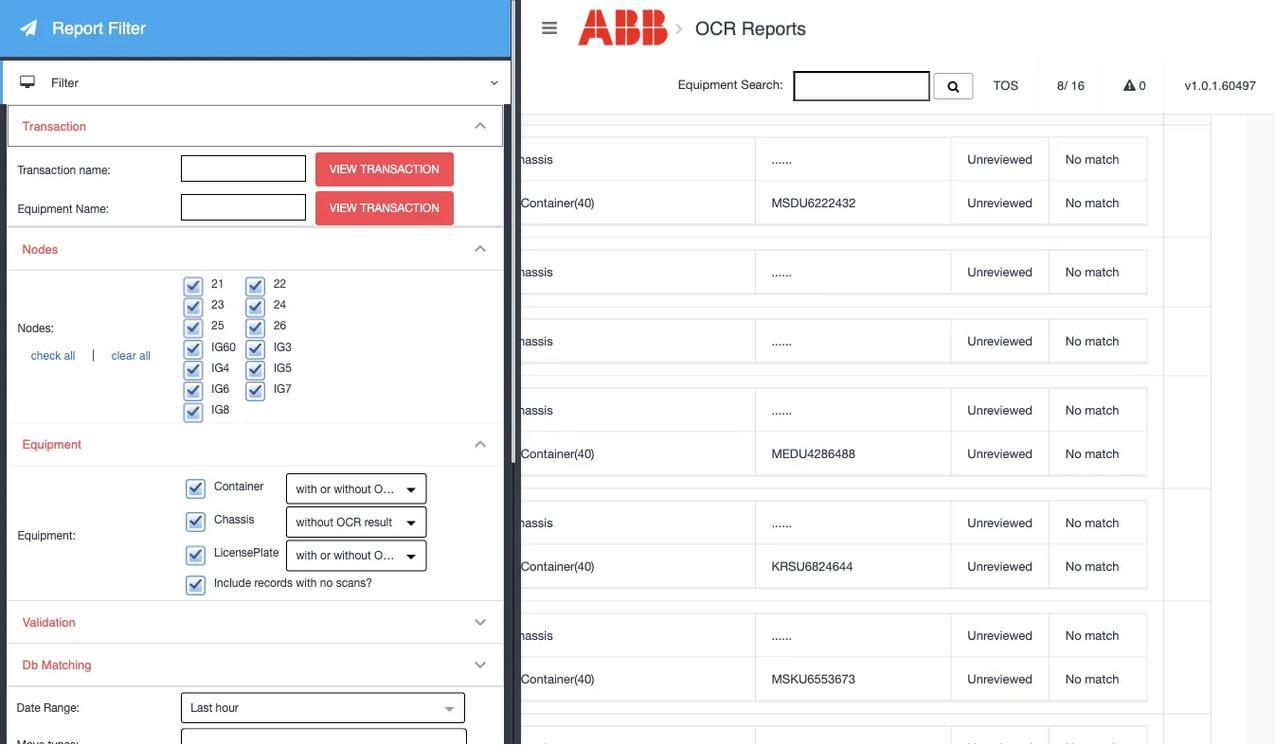 Task type: describe. For each thing, give the bounding box(es) containing it.
exit cell for 25
[[355, 125, 476, 238]]

equipment for name:
[[17, 202, 72, 215]]

with for licenseplate
[[296, 549, 317, 563]]

23 cell
[[277, 238, 355, 307]]

23 inside the nodes menu item
[[212, 298, 224, 311]]

records
[[254, 576, 293, 590]]

row group for ap20231016001776 2023-10-16 13:24:54
[[494, 138, 1147, 225]]

16 for ap20231016001775 2023-10-16 13:24:31
[[131, 344, 145, 359]]

chassis for fifth chassis cell from the bottom of the page
[[510, 264, 553, 279]]

all for clear all
[[139, 350, 151, 363]]

type
[[406, 100, 432, 114]]

s container(40) cell for msdu6222432
[[494, 181, 755, 225]]

row group for ap20231016001774 2023-10-16 13:24:16
[[494, 389, 1147, 476]]

node
[[294, 100, 324, 114]]

10- for ap20231016001771 2023-10-16 13:23:53
[[112, 661, 131, 675]]

nodes menu item
[[8, 228, 503, 424]]

3 unreviewed from the top
[[968, 264, 1033, 279]]

1 horizontal spatial filter
[[108, 18, 146, 38]]

unreviewed cell for medu4286488's ...... cell
[[951, 389, 1049, 433]]

no for 4th no match cell from the top of the page
[[1066, 334, 1082, 348]]

2 10- from the top
[[112, 275, 131, 289]]

container(40) for medu4286488
[[521, 446, 595, 461]]

2 no match cell from the top
[[1049, 181, 1147, 225]]

clear all link
[[98, 350, 164, 363]]

16 inside dropdown button
[[1071, 78, 1085, 92]]

cell containing ap20231016001772
[[64, 490, 277, 602]]

9 unreviewed from the top
[[968, 629, 1033, 643]]

8 unreviewed from the top
[[968, 559, 1033, 574]]

equipment menu item
[[8, 424, 503, 602]]

unreviewed cell for second ...... cell from the top of the page
[[951, 251, 1049, 294]]

25 inside cell
[[294, 174, 307, 189]]

3 no match from the top
[[1066, 264, 1120, 279]]

9 no match cell from the top
[[1049, 615, 1147, 658]]

db matching
[[22, 658, 92, 673]]

unreviewed cell for krsu6824644 "cell"
[[951, 545, 1049, 589]]

v1.0.1.60497 button
[[1166, 57, 1276, 114]]

transaction up transaction name:
[[22, 119, 86, 133]]

cell containing ap20231016001776
[[64, 125, 277, 238]]

no for 6th no match cell from the top of the page
[[1066, 446, 1082, 461]]

move
[[372, 100, 402, 114]]

3 ...... cell from the top
[[755, 320, 951, 363]]

16 for ap20231016001776 2023-10-16 13:24:54
[[131, 184, 145, 198]]

exit cell for 21
[[355, 490, 476, 602]]

16 for ap20231016001771 2023-10-16 13:23:53
[[131, 661, 145, 675]]

1 vertical spatial without
[[296, 516, 334, 529]]

msku6553673
[[772, 672, 856, 687]]

licenseplate
[[214, 546, 279, 560]]

exit for 23
[[372, 265, 397, 280]]

without for licenseplate
[[334, 549, 371, 563]]

without ocr result
[[296, 516, 392, 529]]

ig6
[[212, 382, 230, 395]]

date
[[17, 702, 40, 715]]

2023-10-16 13:25:03
[[80, 275, 196, 289]]

10- for ap20231016001776 2023-10-16 13:24:54
[[112, 184, 131, 198]]

ap20231016001771 2023-10-16 13:23:53
[[80, 641, 196, 675]]

7 no match from the top
[[1066, 516, 1120, 530]]

ap20231016001775 2023-10-16 13:24:31
[[80, 324, 196, 359]]

ocr down result
[[374, 549, 399, 563]]

no for third no match cell from the bottom
[[1066, 559, 1082, 574]]

5 no match from the top
[[1066, 403, 1120, 418]]

move type
[[372, 100, 432, 114]]

view for transaction name:
[[330, 163, 357, 176]]

26
[[274, 319, 286, 332]]

1 tab from the left
[[66, 52, 134, 84]]

check all link
[[17, 350, 89, 363]]

ap20231016001774
[[80, 415, 192, 430]]

s container(40) for krsu6824644
[[510, 559, 595, 574]]

1 unreviewed from the top
[[968, 152, 1033, 166]]

chassis cell for krsu6824644
[[494, 502, 755, 545]]

equipment for search:
[[678, 77, 738, 92]]

tos button
[[975, 57, 1038, 114]]

chassis for chassis cell within the row
[[510, 334, 553, 348]]

no for 5th no match cell from the top
[[1066, 403, 1082, 418]]

exit for 25
[[372, 174, 397, 189]]

2 ...... from the top
[[772, 264, 792, 279]]

...... for msku6553673
[[772, 629, 792, 643]]

match for eighth no match cell from the bottom of the page
[[1085, 264, 1120, 279]]

or for container
[[320, 482, 331, 496]]

chassis cell for medu4286488
[[494, 389, 755, 433]]

2 ...... cell from the top
[[755, 251, 951, 294]]

match for 4th no match cell from the top of the page
[[1085, 334, 1120, 348]]

range:
[[44, 702, 80, 715]]

8 no match cell from the top
[[1049, 545, 1147, 589]]

menu inside report filter navigation
[[7, 227, 504, 688]]

equipment search:
[[678, 77, 794, 92]]

8/ 16
[[1058, 78, 1085, 92]]

no for 7th no match cell from the top of the page
[[1066, 516, 1082, 530]]

13:23:56
[[148, 548, 196, 562]]

10 unreviewed from the top
[[968, 672, 1033, 687]]

21 cell
[[277, 490, 355, 602]]

equipment:
[[17, 529, 76, 543]]

13:24:54
[[148, 184, 196, 198]]

0
[[1136, 78, 1147, 92]]

...... for medu4286488
[[772, 403, 792, 418]]

view transaction for equipment name:
[[330, 202, 440, 215]]

25 cell
[[277, 125, 355, 238]]

ocr left reads
[[493, 100, 520, 114]]

nodes
[[22, 242, 58, 256]]

chassis for chassis cell associated with msdu6222432
[[510, 152, 553, 166]]

2023- for ap20231016001776 2023-10-16 13:24:54
[[80, 184, 112, 198]]

tos
[[994, 78, 1019, 92]]

7 unreviewed from the top
[[968, 516, 1033, 530]]

2 no match from the top
[[1066, 195, 1120, 210]]

chassis cell inside row
[[494, 320, 755, 363]]

s container(40) for medu4286488
[[510, 446, 595, 461]]

exit for 21
[[372, 538, 397, 553]]

2 2023- from the top
[[80, 275, 112, 289]]

bars image
[[542, 19, 557, 36]]

ap20231016001775
[[80, 324, 192, 339]]

grid inside "tab list"
[[64, 90, 1211, 745]]

...... cell for msdu6222432
[[755, 138, 951, 181]]

db
[[22, 658, 38, 673]]

row containing ap20231016001775
[[64, 307, 1211, 377]]

13:23:53
[[148, 661, 196, 675]]

ig5
[[274, 361, 292, 374]]

8/
[[1058, 78, 1068, 92]]

21 inside cell
[[294, 538, 307, 553]]

21 inside the nodes menu item
[[212, 277, 224, 290]]

ap20231016001774 2023-10-16 13:24:16
[[80, 415, 196, 450]]

exit cell for 23
[[355, 238, 476, 307]]

filter link
[[0, 61, 511, 104]]

10- for ap20231016001775 2023-10-16 13:24:31
[[112, 344, 131, 359]]

transaction up equipment name:
[[17, 163, 76, 176]]

unreviewed cell for 4th ...... cell from the bottom of the page
[[951, 320, 1049, 363]]

8 no match from the top
[[1066, 559, 1120, 574]]

msdu6222432 cell
[[755, 181, 951, 225]]

ocr reports
[[691, 18, 807, 39]]

...... for krsu6824644
[[772, 516, 792, 530]]

match for ninth no match cell from the bottom of the page
[[1085, 195, 1120, 210]]

2023- for ap20231016001774 2023-10-16 13:24:16
[[80, 435, 112, 450]]

clear
[[112, 350, 136, 363]]

nodes:
[[17, 322, 54, 335]]

10 no match cell from the top
[[1049, 658, 1147, 702]]

container(40) for krsu6824644
[[521, 559, 595, 574]]

...... cell for medu4286488
[[755, 389, 951, 433]]

ig60
[[212, 340, 236, 353]]

view transaction button for name:
[[316, 192, 454, 225]]

13:24:31
[[148, 344, 196, 359]]

row containing transaction
[[64, 90, 1211, 125]]

ig7
[[274, 382, 292, 395]]

ap20231016001772
[[80, 528, 192, 543]]

unreviewed cell for ...... cell associated with msdu6222432
[[951, 138, 1049, 181]]

reads
[[523, 100, 558, 114]]

7 no match cell from the top
[[1049, 502, 1147, 545]]

5 unreviewed from the top
[[968, 403, 1033, 418]]

4 unreviewed from the top
[[968, 334, 1033, 348]]

6 unreviewed from the top
[[968, 446, 1033, 461]]

msku6553673 cell
[[755, 658, 951, 702]]

3 no match cell from the top
[[1049, 251, 1147, 294]]

s for msku6553673
[[510, 672, 518, 687]]

report filter
[[52, 18, 146, 38]]

3 with from the top
[[296, 576, 317, 590]]

1 no match from the top
[[1066, 152, 1120, 166]]

search:
[[741, 77, 783, 92]]

validation
[[22, 616, 76, 630]]

no for tenth no match cell from the bottom
[[1066, 152, 1082, 166]]

krsu6824644 cell
[[755, 545, 951, 589]]

equipment name:
[[17, 202, 109, 215]]

unreviewed cell for ...... cell associated with msku6553673
[[951, 615, 1049, 658]]

25 inside the nodes menu item
[[212, 319, 224, 332]]

ocr up result
[[374, 482, 399, 496]]

transaction right 25 cell
[[360, 202, 440, 215]]

check
[[31, 350, 61, 363]]

unreviewed cell for medu4286488 'cell'
[[951, 433, 1049, 476]]



Task type: vqa. For each thing, say whether or not it's contained in the screenshot.
'HLBU2611180' tab list
no



Task type: locate. For each thing, give the bounding box(es) containing it.
...... cell for krsu6824644
[[755, 502, 951, 545]]

1 horizontal spatial all
[[139, 350, 151, 363]]

10- down ap20231016001774
[[112, 435, 131, 450]]

2 no from the top
[[1066, 195, 1082, 210]]

exit
[[372, 174, 397, 189], [372, 265, 397, 280], [372, 538, 397, 553]]

10- inside the "ap20231016001774 2023-10-16 13:24:16"
[[112, 435, 131, 450]]

24
[[274, 298, 286, 311]]

with
[[296, 482, 317, 496], [296, 549, 317, 563], [296, 576, 317, 590]]

2 container(40) from the top
[[521, 446, 595, 461]]

transaction up the name:
[[80, 100, 144, 114]]

s container(40) cell for krsu6824644
[[494, 545, 755, 589]]

4 no from the top
[[1066, 334, 1082, 348]]

2 s container(40) cell from the top
[[494, 433, 755, 476]]

exit cell
[[355, 125, 476, 238], [355, 238, 476, 307], [355, 490, 476, 602]]

without up scans?
[[334, 549, 371, 563]]

with or without ocr for licenseplate
[[296, 549, 399, 563]]

1 with or without ocr from the top
[[296, 482, 399, 496]]

3 ...... from the top
[[772, 334, 792, 348]]

2023-
[[80, 184, 112, 198], [80, 275, 112, 289], [80, 344, 112, 359], [80, 435, 112, 450], [80, 548, 112, 562], [80, 661, 112, 675]]

cell containing ap20231016001774
[[64, 377, 277, 490]]

include
[[214, 576, 251, 590]]

16 down ap20231016001771
[[131, 661, 145, 675]]

view transaction up 23 'cell'
[[330, 202, 440, 215]]

s container(40)
[[510, 195, 595, 210], [510, 446, 595, 461], [510, 559, 595, 574], [510, 672, 595, 687]]

without up no
[[296, 516, 334, 529]]

2 with from the top
[[296, 549, 317, 563]]

13:25:03
[[148, 275, 196, 289]]

0 horizontal spatial 21
[[212, 277, 224, 290]]

6 chassis cell from the top
[[494, 615, 755, 658]]

2 view from the top
[[330, 202, 357, 215]]

1 s container(40) from the top
[[510, 195, 595, 210]]

2 or from the top
[[320, 549, 331, 563]]

all right clear at the left top
[[139, 350, 151, 363]]

8 unreviewed cell from the top
[[951, 545, 1049, 589]]

5 match from the top
[[1085, 403, 1120, 418]]

with or without ocr for container
[[296, 482, 399, 496]]

10- inside "ap20231016001771 2023-10-16 13:23:53"
[[112, 661, 131, 675]]

s container(40) for msku6553673
[[510, 672, 595, 687]]

16 for ap20231016001774 2023-10-16 13:24:16
[[131, 435, 145, 450]]

chassis inside equipment "menu item"
[[214, 513, 254, 526]]

16 right 8/
[[1071, 78, 1085, 92]]

10- inside ap20231016001776 2023-10-16 13:24:54
[[112, 184, 131, 198]]

grid
[[64, 90, 1211, 745]]

view transaction for transaction name:
[[330, 163, 440, 176]]

row group
[[64, 125, 1211, 745], [494, 138, 1147, 225], [494, 389, 1147, 476], [494, 502, 1147, 589], [494, 615, 1147, 702]]

0 vertical spatial filter
[[108, 18, 146, 38]]

7 match from the top
[[1085, 516, 1120, 530]]

last
[[191, 702, 213, 715]]

1 ...... from the top
[[772, 152, 792, 166]]

4 chassis cell from the top
[[494, 389, 755, 433]]

2023- inside the "ap20231016001774 2023-10-16 13:24:16"
[[80, 435, 112, 450]]

1 vertical spatial exit
[[372, 265, 397, 280]]

cell
[[64, 125, 277, 238], [1164, 125, 1211, 238], [1164, 238, 1211, 307], [64, 307, 277, 377], [355, 307, 476, 377], [1164, 307, 1211, 377], [64, 377, 277, 490], [277, 377, 355, 490], [355, 377, 476, 490], [1164, 377, 1211, 490], [64, 490, 277, 602], [1164, 490, 1211, 602], [64, 602, 277, 715], [277, 602, 355, 715], [355, 602, 476, 715], [1164, 602, 1211, 715], [277, 715, 355, 745], [355, 715, 476, 745], [1164, 715, 1211, 745], [494, 727, 755, 745], [755, 727, 951, 745], [951, 727, 1049, 745], [1049, 727, 1147, 745]]

0 vertical spatial without
[[334, 482, 371, 496]]

3 exit from the top
[[372, 538, 397, 553]]

16
[[1071, 78, 1085, 92], [131, 184, 145, 198], [131, 275, 145, 289], [131, 344, 145, 359], [131, 435, 145, 450], [131, 548, 145, 562], [131, 661, 145, 675]]

match for 6th no match cell from the top of the page
[[1085, 446, 1120, 461]]

result
[[365, 516, 392, 529]]

1 unreviewed cell from the top
[[951, 138, 1049, 181]]

1 vertical spatial with or without ocr
[[296, 549, 399, 563]]

no match cell
[[1049, 138, 1147, 181], [1049, 181, 1147, 225], [1049, 251, 1147, 294], [1049, 320, 1147, 363], [1049, 389, 1147, 433], [1049, 433, 1147, 476], [1049, 502, 1147, 545], [1049, 545, 1147, 589], [1049, 615, 1147, 658], [1049, 658, 1147, 702]]

4 ...... from the top
[[772, 403, 792, 418]]

9 no match from the top
[[1066, 629, 1120, 643]]

0 vertical spatial or
[[320, 482, 331, 496]]

match for 5th no match cell from the top
[[1085, 403, 1120, 418]]

5 no from the top
[[1066, 403, 1082, 418]]

unreviewed cell inside row
[[951, 320, 1049, 363]]

2023- inside "ap20231016001771 2023-10-16 13:23:53"
[[80, 661, 112, 675]]

db matching link
[[8, 645, 503, 687]]

match for third no match cell from the bottom
[[1085, 559, 1120, 574]]

unreviewed cell
[[951, 138, 1049, 181], [951, 181, 1049, 225], [951, 251, 1049, 294], [951, 320, 1049, 363], [951, 389, 1049, 433], [951, 433, 1049, 476], [951, 502, 1049, 545], [951, 545, 1049, 589], [951, 615, 1049, 658], [951, 658, 1049, 702]]

unreviewed cell for msku6553673 cell
[[951, 658, 1049, 702]]

scans?
[[336, 576, 372, 590]]

0 button
[[1105, 57, 1166, 114]]

equipment down ap20231016001774
[[22, 438, 81, 452]]

4 s from the top
[[510, 672, 518, 687]]

match for 7th no match cell from the top of the page
[[1085, 516, 1120, 530]]

3 s container(40) from the top
[[510, 559, 595, 574]]

hour
[[216, 702, 239, 715]]

1 exit from the top
[[372, 174, 397, 189]]

5 10- from the top
[[112, 548, 131, 562]]

2 match from the top
[[1085, 195, 1120, 210]]

23 inside 23 'cell'
[[294, 265, 307, 280]]

22 inside the nodes menu item
[[274, 277, 286, 290]]

0 vertical spatial view transaction button
[[316, 153, 454, 187]]

ap20231016001772 2023-10-16 13:23:56
[[80, 528, 196, 562]]

krsu6824644
[[772, 559, 853, 574]]

include records with no scans?
[[214, 576, 372, 590]]

3 unreviewed cell from the top
[[951, 251, 1049, 294]]

medu4286488
[[772, 446, 856, 461]]

ap20231016001771
[[80, 641, 192, 656]]

unreviewed
[[968, 152, 1033, 166], [968, 195, 1033, 210], [968, 264, 1033, 279], [968, 334, 1033, 348], [968, 403, 1033, 418], [968, 446, 1033, 461], [968, 516, 1033, 530], [968, 559, 1033, 574], [968, 629, 1033, 643], [968, 672, 1033, 687]]

None field
[[794, 71, 931, 101], [182, 731, 205, 745], [794, 71, 931, 101], [182, 731, 205, 745]]

match for 1st no match cell from the bottom
[[1085, 672, 1120, 687]]

search image
[[948, 80, 960, 93]]

16 inside ap20231016001776 2023-10-16 13:24:54
[[131, 184, 145, 198]]

0 vertical spatial 22
[[274, 277, 286, 290]]

3 s from the top
[[510, 559, 518, 574]]

2 s container(40) from the top
[[510, 446, 595, 461]]

equipment inside transaction menu item
[[17, 202, 72, 215]]

view transaction button for name:
[[316, 153, 454, 187]]

equipment left search:
[[678, 77, 738, 92]]

0 horizontal spatial all
[[64, 350, 75, 363]]

2 vertical spatial equipment
[[22, 438, 81, 452]]

6 ...... cell from the top
[[755, 615, 951, 658]]

9 no from the top
[[1066, 629, 1082, 643]]

0 horizontal spatial 23
[[212, 298, 224, 311]]

4 no match cell from the top
[[1049, 320, 1147, 363]]

s
[[510, 195, 518, 210], [510, 446, 518, 461], [510, 559, 518, 574], [510, 672, 518, 687]]

2 chassis cell from the top
[[494, 251, 755, 294]]

s container(40) cell for medu4286488
[[494, 433, 755, 476]]

transaction menu item
[[8, 105, 503, 226]]

2023- for ap20231016001771 2023-10-16 13:23:53
[[80, 661, 112, 675]]

1 no match cell from the top
[[1049, 138, 1147, 181]]

2023- for ap20231016001772 2023-10-16 13:23:56
[[80, 548, 112, 562]]

1 vertical spatial 25
[[212, 319, 224, 332]]

view transaction button down move
[[316, 153, 454, 187]]

2023- inside ap20231016001775 2023-10-16 13:24:31
[[80, 344, 112, 359]]

equipment
[[678, 77, 738, 92], [17, 202, 72, 215], [22, 438, 81, 452]]

6 match from the top
[[1085, 446, 1120, 461]]

with left no
[[296, 576, 317, 590]]

2 unreviewed from the top
[[968, 195, 1033, 210]]

1 vertical spatial view
[[330, 202, 357, 215]]

tab list containing transaction
[[63, 52, 1247, 745]]

view transaction
[[330, 163, 440, 176], [330, 202, 440, 215]]

16 left 13:25:03
[[131, 275, 145, 289]]

2 tab from the left
[[131, 52, 216, 83]]

16 down ap20231016001776
[[131, 184, 145, 198]]

match for tenth no match cell from the bottom
[[1085, 152, 1120, 166]]

4 s container(40) from the top
[[510, 672, 595, 687]]

5 no match cell from the top
[[1049, 389, 1147, 433]]

1 match from the top
[[1085, 152, 1120, 166]]

16 inside the "ap20231016001774 2023-10-16 13:24:16"
[[131, 435, 145, 450]]

ig4
[[212, 361, 230, 374]]

3 10- from the top
[[112, 344, 131, 359]]

ap20231016001776
[[80, 164, 192, 179]]

21 up include records with no scans?
[[294, 538, 307, 553]]

report
[[52, 18, 103, 38]]

row group for ap20231016001772 2023-10-16 13:23:56
[[494, 502, 1147, 589]]

menu containing nodes
[[7, 227, 504, 688]]

6 unreviewed cell from the top
[[951, 433, 1049, 476]]

10 no from the top
[[1066, 672, 1082, 687]]

23
[[294, 265, 307, 280], [212, 298, 224, 311]]

10- for ap20231016001772 2023-10-16 13:23:56
[[112, 548, 131, 562]]

21
[[212, 277, 224, 290], [294, 538, 307, 553]]

6 2023- from the top
[[80, 661, 112, 675]]

warning image
[[1124, 79, 1136, 91]]

view transaction button up 23 'cell'
[[316, 192, 454, 225]]

8/ 16 button
[[1039, 57, 1104, 114]]

3 chassis cell from the top
[[494, 320, 755, 363]]

1 horizontal spatial 25
[[294, 174, 307, 189]]

0 vertical spatial exit
[[372, 174, 397, 189]]

report filter navigation
[[0, 0, 511, 745]]

all for check all
[[64, 350, 75, 363]]

2 vertical spatial with
[[296, 576, 317, 590]]

8 no from the top
[[1066, 559, 1082, 574]]

no for 9th no match cell from the top of the page
[[1066, 629, 1082, 643]]

10-
[[112, 184, 131, 198], [112, 275, 131, 289], [112, 344, 131, 359], [112, 435, 131, 450], [112, 548, 131, 562], [112, 661, 131, 675]]

chassis cell for msdu6222432
[[494, 138, 755, 181]]

1 vertical spatial or
[[320, 549, 331, 563]]

10- down "ap20231016001775"
[[112, 344, 131, 359]]

chassis inside row
[[510, 334, 553, 348]]

10 unreviewed cell from the top
[[951, 658, 1049, 702]]

all
[[64, 350, 75, 363], [139, 350, 151, 363]]

cell containing ap20231016001775
[[64, 307, 277, 377]]

5 chassis cell from the top
[[494, 502, 755, 545]]

10- down ap20231016001771
[[112, 661, 131, 675]]

transaction name:
[[17, 163, 111, 176]]

|
[[89, 348, 98, 362]]

25 down transaction link
[[294, 174, 307, 189]]

check all
[[31, 350, 75, 363]]

s container(40) cell
[[494, 181, 755, 225], [494, 433, 755, 476], [494, 545, 755, 589], [494, 658, 755, 702]]

last hour
[[191, 702, 239, 715]]

22
[[274, 277, 286, 290], [294, 334, 307, 349]]

22 up 24
[[274, 277, 286, 290]]

date range:
[[17, 702, 80, 715]]

1 chassis cell from the top
[[494, 138, 755, 181]]

transaction link
[[8, 105, 503, 148]]

1 with from the top
[[296, 482, 317, 496]]

3 s container(40) cell from the top
[[494, 545, 755, 589]]

chassis for chassis cell related to msku6553673
[[510, 629, 553, 643]]

2023- inside ap20231016001776 2023-10-16 13:24:54
[[80, 184, 112, 198]]

16 inside "ap20231016001771 2023-10-16 13:23:53"
[[131, 661, 145, 675]]

row
[[64, 90, 1211, 125], [64, 125, 1211, 238], [494, 138, 1147, 181], [494, 181, 1147, 225], [64, 238, 1211, 307], [494, 251, 1147, 294], [64, 307, 1211, 377], [494, 320, 1147, 363], [64, 377, 1211, 490], [494, 389, 1147, 433], [494, 433, 1147, 476], [64, 490, 1211, 602], [494, 502, 1147, 545], [494, 545, 1147, 589], [64, 602, 1211, 715], [494, 615, 1147, 658], [494, 658, 1147, 702], [64, 715, 1211, 745], [494, 727, 1147, 745]]

7 no from the top
[[1066, 516, 1082, 530]]

ocr left reports
[[696, 18, 737, 39]]

1 s container(40) cell from the top
[[494, 181, 755, 225]]

16 inside ap20231016001772 2023-10-16 13:23:56
[[131, 548, 145, 562]]

2 vertical spatial without
[[334, 549, 371, 563]]

filter down report
[[51, 75, 79, 90]]

10- inside ap20231016001775 2023-10-16 13:24:31
[[112, 344, 131, 359]]

view transaction down move
[[330, 163, 440, 176]]

10- inside ap20231016001772 2023-10-16 13:23:56
[[112, 548, 131, 562]]

None text field
[[181, 155, 306, 182], [181, 194, 306, 221], [181, 155, 306, 182], [181, 194, 306, 221]]

13:24:16
[[148, 435, 196, 450]]

container(40) for msdu6222432
[[521, 195, 595, 210]]

1 horizontal spatial 21
[[294, 538, 307, 553]]

or up the without ocr result
[[320, 482, 331, 496]]

equipment link
[[8, 424, 503, 467]]

6 ...... from the top
[[772, 629, 792, 643]]

with or without ocr up scans?
[[296, 549, 399, 563]]

s for medu4286488
[[510, 446, 518, 461]]

without
[[334, 482, 371, 496], [296, 516, 334, 529], [334, 549, 371, 563]]

...... cell
[[755, 138, 951, 181], [755, 251, 951, 294], [755, 320, 951, 363], [755, 389, 951, 433], [755, 502, 951, 545], [755, 615, 951, 658]]

2 vertical spatial exit
[[372, 538, 397, 553]]

v1.0.1.60497
[[1185, 78, 1257, 92]]

unreviewed cell for krsu6824644 ...... cell
[[951, 502, 1049, 545]]

container(40) for msku6553673
[[521, 672, 595, 687]]

0 vertical spatial 23
[[294, 265, 307, 280]]

chassis cell for msku6553673
[[494, 615, 755, 658]]

0 horizontal spatial filter
[[51, 75, 79, 90]]

0 vertical spatial 21
[[212, 277, 224, 290]]

with or without ocr up the without ocr result
[[296, 482, 399, 496]]

6 no match cell from the top
[[1049, 433, 1147, 476]]

1 no from the top
[[1066, 152, 1082, 166]]

chassis
[[510, 152, 553, 166], [510, 264, 553, 279], [510, 334, 553, 348], [510, 403, 553, 418], [214, 513, 254, 526], [510, 516, 553, 530], [510, 629, 553, 643]]

no for 1st no match cell from the bottom
[[1066, 672, 1082, 687]]

s container(40) for msdu6222432
[[510, 195, 595, 210]]

1 vertical spatial 23
[[212, 298, 224, 311]]

no for ninth no match cell from the bottom of the page
[[1066, 195, 1082, 210]]

1 vertical spatial view transaction
[[330, 202, 440, 215]]

10- down ap20231016001772
[[112, 548, 131, 562]]

22 right ig3
[[294, 334, 307, 349]]

tab list
[[63, 52, 1247, 745]]

without up the without ocr result
[[334, 482, 371, 496]]

0 vertical spatial equipment
[[678, 77, 738, 92]]

2 with or without ocr from the top
[[296, 549, 399, 563]]

1 vertical spatial filter
[[51, 75, 79, 90]]

grid containing transaction
[[64, 90, 1211, 745]]

validation link
[[8, 602, 503, 645]]

ocr reads
[[493, 100, 558, 114]]

1 ...... cell from the top
[[755, 138, 951, 181]]

no for eighth no match cell from the bottom of the page
[[1066, 264, 1082, 279]]

4 match from the top
[[1085, 334, 1120, 348]]

exit right 25 cell
[[372, 174, 397, 189]]

16 down "ap20231016001775"
[[131, 344, 145, 359]]

ocr left result
[[337, 516, 361, 529]]

16 down ap20231016001772
[[131, 548, 145, 562]]

chassis for chassis cell for medu4286488
[[510, 403, 553, 418]]

equipment up nodes
[[17, 202, 72, 215]]

2 s from the top
[[510, 446, 518, 461]]

2 unreviewed cell from the top
[[951, 181, 1049, 225]]

1 s from the top
[[510, 195, 518, 210]]

with up the without ocr result
[[296, 482, 317, 496]]

0 vertical spatial with or without ocr
[[296, 482, 399, 496]]

medu4286488 cell
[[755, 433, 951, 476]]

4 ...... cell from the top
[[755, 389, 951, 433]]

1 vertical spatial with
[[296, 549, 317, 563]]

...... cell for msku6553673
[[755, 615, 951, 658]]

s container(40) cell for msku6553673
[[494, 658, 755, 702]]

equipment inside equipment link
[[22, 438, 81, 452]]

10 no match from the top
[[1066, 672, 1120, 687]]

nodes link
[[8, 228, 503, 271]]

cell containing ap20231016001771
[[64, 602, 277, 715]]

2023- inside ap20231016001772 2023-10-16 13:23:56
[[80, 548, 112, 562]]

4 no match from the top
[[1066, 334, 1120, 348]]

16 down ap20231016001774
[[131, 435, 145, 450]]

transaction down move type
[[360, 163, 440, 176]]

0 vertical spatial 25
[[294, 174, 307, 189]]

with for container
[[296, 482, 317, 496]]

2 view transaction from the top
[[330, 202, 440, 215]]

5 2023- from the top
[[80, 548, 112, 562]]

1 2023- from the top
[[80, 184, 112, 198]]

1 10- from the top
[[112, 184, 131, 198]]

filter right report
[[108, 18, 146, 38]]

no match
[[1066, 152, 1120, 166], [1066, 195, 1120, 210], [1066, 264, 1120, 279], [1066, 334, 1120, 348], [1066, 403, 1120, 418], [1066, 446, 1120, 461], [1066, 516, 1120, 530], [1066, 559, 1120, 574], [1066, 629, 1120, 643], [1066, 672, 1120, 687]]

menu
[[7, 227, 504, 688]]

exit right 23 'cell'
[[372, 265, 397, 280]]

matching
[[42, 658, 92, 673]]

1 or from the top
[[320, 482, 331, 496]]

match inside row
[[1085, 334, 1120, 348]]

or for licenseplate
[[320, 549, 331, 563]]

3 match from the top
[[1085, 264, 1120, 279]]

......
[[772, 152, 792, 166], [772, 264, 792, 279], [772, 334, 792, 348], [772, 403, 792, 418], [772, 516, 792, 530], [772, 629, 792, 643]]

name:
[[76, 202, 109, 215]]

6 10- from the top
[[112, 661, 131, 675]]

4 s container(40) cell from the top
[[494, 658, 755, 702]]

exit down result
[[372, 538, 397, 553]]

1 horizontal spatial 22
[[294, 334, 307, 349]]

25
[[294, 174, 307, 189], [212, 319, 224, 332]]

ig8
[[212, 403, 230, 416]]

16 inside ap20231016001775 2023-10-16 13:24:31
[[131, 344, 145, 359]]

msdu6222432
[[772, 195, 856, 210]]

16 for ap20231016001772 2023-10-16 13:23:56
[[131, 548, 145, 562]]

1 vertical spatial equipment
[[17, 202, 72, 215]]

name:
[[79, 163, 111, 176]]

1 vertical spatial 21
[[294, 538, 307, 553]]

all right check
[[64, 350, 75, 363]]

8 match from the top
[[1085, 559, 1120, 574]]

1 view transaction from the top
[[330, 163, 440, 176]]

2 exit cell from the top
[[355, 238, 476, 307]]

0 vertical spatial view transaction
[[330, 163, 440, 176]]

2023- for ap20231016001775 2023-10-16 13:24:31
[[80, 344, 112, 359]]

0 vertical spatial with
[[296, 482, 317, 496]]

chassis cell
[[494, 138, 755, 181], [494, 251, 755, 294], [494, 320, 755, 363], [494, 389, 755, 433], [494, 502, 755, 545], [494, 615, 755, 658]]

row group for ap20231016001771 2023-10-16 13:23:53
[[494, 615, 1147, 702]]

22 cell
[[277, 307, 355, 377]]

4 container(40) from the top
[[521, 672, 595, 687]]

tab
[[66, 52, 134, 84], [131, 52, 216, 83]]

5 ...... from the top
[[772, 516, 792, 530]]

9 unreviewed cell from the top
[[951, 615, 1049, 658]]

10- for ap20231016001774 2023-10-16 13:24:16
[[112, 435, 131, 450]]

10- left 13:25:03
[[112, 275, 131, 289]]

reports
[[742, 18, 807, 39]]

ap20231016001776 2023-10-16 13:24:54
[[80, 164, 196, 198]]

0 vertical spatial view
[[330, 163, 357, 176]]

view for equipment name:
[[330, 202, 357, 215]]

6 no match from the top
[[1066, 446, 1120, 461]]

0 horizontal spatial 25
[[212, 319, 224, 332]]

filter
[[108, 18, 146, 38], [51, 75, 79, 90]]

with up include records with no scans?
[[296, 549, 317, 563]]

4 unreviewed cell from the top
[[951, 320, 1049, 363]]

ocr
[[696, 18, 737, 39], [493, 100, 520, 114], [374, 482, 399, 496], [337, 516, 361, 529], [374, 549, 399, 563]]

no
[[320, 576, 333, 590]]

3 no from the top
[[1066, 264, 1082, 279]]

transaction inside row
[[80, 100, 144, 114]]

1 vertical spatial view transaction button
[[316, 192, 454, 225]]

1 vertical spatial 22
[[294, 334, 307, 349]]

match
[[1085, 152, 1120, 166], [1085, 195, 1120, 210], [1085, 264, 1120, 279], [1085, 334, 1120, 348], [1085, 403, 1120, 418], [1085, 446, 1120, 461], [1085, 516, 1120, 530], [1085, 559, 1120, 574], [1085, 629, 1120, 643], [1085, 672, 1120, 687]]

ig3
[[274, 340, 292, 353]]

1 horizontal spatial 23
[[294, 265, 307, 280]]

...... inside row
[[772, 334, 792, 348]]

22 inside cell
[[294, 334, 307, 349]]

no
[[1066, 152, 1082, 166], [1066, 195, 1082, 210], [1066, 264, 1082, 279], [1066, 334, 1082, 348], [1066, 403, 1082, 418], [1066, 446, 1082, 461], [1066, 516, 1082, 530], [1066, 559, 1082, 574], [1066, 629, 1082, 643], [1066, 672, 1082, 687]]

21 right 13:25:03
[[212, 277, 224, 290]]

unreviewed cell for msdu6222432 cell
[[951, 181, 1049, 225]]

0 horizontal spatial 22
[[274, 277, 286, 290]]

or up no
[[320, 549, 331, 563]]

chassis for krsu6824644 chassis cell
[[510, 516, 553, 530]]

...... for msdu6222432
[[772, 152, 792, 166]]

25 up ig60
[[212, 319, 224, 332]]

1 container(40) from the top
[[521, 195, 595, 210]]

10- down ap20231016001776
[[112, 184, 131, 198]]

match for 9th no match cell from the top of the page
[[1085, 629, 1120, 643]]

s for krsu6824644
[[510, 559, 518, 574]]

without for container
[[334, 482, 371, 496]]

view
[[330, 163, 357, 176], [330, 202, 357, 215]]

s for msdu6222432
[[510, 195, 518, 210]]

report filter link
[[0, 0, 511, 57]]

container
[[214, 479, 264, 493]]

clear all
[[112, 350, 151, 363]]



